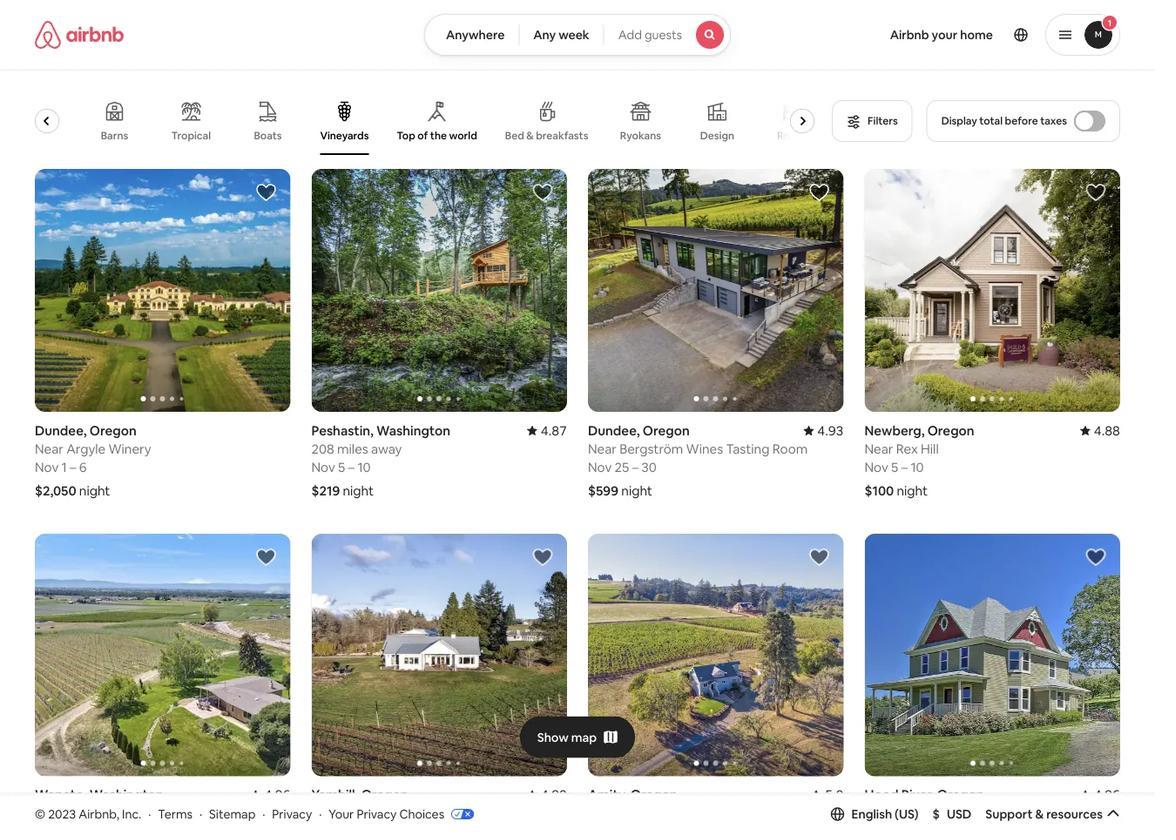 Task type: describe. For each thing, give the bounding box(es) containing it.
terms link
[[158, 807, 193, 822]]

a-
[[15, 129, 27, 142]]

nov for $100
[[865, 459, 889, 476]]

sitemap
[[209, 807, 256, 822]]

add to wishlist: newberg, oregon image
[[1086, 182, 1107, 203]]

$219
[[312, 482, 340, 499]]

©
[[35, 807, 45, 822]]

oregon for wines
[[643, 422, 690, 439]]

peshastin,
[[312, 422, 374, 439]]

rooms
[[778, 129, 812, 142]]

group for near bergström wines tasting room
[[588, 169, 844, 412]]

home
[[961, 27, 993, 43]]

nov for $219
[[312, 459, 335, 476]]

display total before taxes
[[942, 114, 1068, 128]]

top
[[397, 129, 416, 142]]

dundee, oregon near bergström wines tasting room nov 25 – 30 $599 night
[[588, 422, 808, 499]]

$2,050
[[35, 482, 76, 499]]

4.93 out of 5 average rating image
[[804, 422, 844, 439]]

newberg, oregon near rex hill nov 5 – 10 $100 night
[[865, 422, 975, 499]]

none search field containing anywhere
[[424, 14, 731, 56]]

night inside dundee, oregon near bergström wines tasting room nov 25 – 30 $599 night
[[622, 482, 653, 499]]

frames
[[27, 129, 61, 142]]

4.96 for wapato, washington
[[264, 787, 291, 804]]

group for near argyle winery
[[35, 169, 291, 412]]

any week button
[[519, 14, 605, 56]]

near for gran
[[312, 805, 340, 822]]

add guests button
[[604, 14, 731, 56]]

oregon inside hood river, oregon 86 miles away
[[938, 787, 985, 804]]

$100
[[865, 482, 894, 499]]

group for 208 miles away
[[312, 169, 567, 412]]

airbnb,
[[79, 807, 119, 822]]

airbnb your home link
[[880, 17, 1004, 53]]

your
[[932, 27, 958, 43]]

1 · from the left
[[148, 807, 151, 822]]

4.87
[[541, 422, 567, 439]]

1 button
[[1046, 14, 1121, 56]]

any week
[[534, 27, 590, 43]]

guests
[[645, 27, 682, 43]]

5 for miles
[[338, 459, 345, 476]]

airbnb your home
[[890, 27, 993, 43]]

4.88
[[1094, 422, 1121, 439]]

breakfasts
[[537, 129, 589, 142]]

group for 86 miles away
[[865, 534, 1121, 777]]

miles for peshastin,
[[337, 440, 368, 457]]

newberg,
[[865, 422, 925, 439]]

miles for wapato,
[[59, 805, 90, 822]]

terms
[[158, 807, 193, 822]]

tasting
[[726, 440, 770, 457]]

add
[[618, 27, 642, 43]]

english (us) button
[[831, 807, 919, 822]]

add guests
[[618, 27, 682, 43]]

choices
[[399, 807, 445, 822]]

map
[[571, 730, 597, 746]]

amity, oregon
[[588, 787, 678, 804]]

boats
[[254, 129, 282, 142]]

privacy inside your privacy choices link
[[357, 807, 397, 822]]

near for argyle
[[35, 440, 64, 457]]

oregon for hill
[[928, 422, 975, 439]]

anywhere button
[[424, 14, 520, 56]]

display total before taxes button
[[927, 100, 1121, 142]]

add to wishlist: hood river, oregon image
[[1086, 547, 1107, 568]]

164
[[35, 805, 56, 822]]

tropical
[[172, 129, 211, 142]]

bergström
[[620, 440, 683, 457]]

6
[[79, 459, 87, 476]]

away for wapato,
[[92, 805, 123, 822]]

$599
[[588, 482, 619, 499]]

design
[[701, 129, 735, 142]]

$ usd
[[933, 807, 972, 822]]

anywhere
[[446, 27, 505, 43]]

1 privacy from the left
[[272, 807, 312, 822]]

4.96 out of 5 average rating image
[[250, 787, 291, 804]]

hood river, oregon 86 miles away
[[865, 787, 985, 822]]

filters
[[868, 114, 898, 128]]

25
[[615, 459, 629, 476]]

group containing a-frames
[[14, 87, 822, 155]]

add to wishlist: yamhill, oregon image
[[532, 547, 553, 568]]

airbnb
[[890, 27, 930, 43]]

night for $100
[[897, 482, 928, 499]]

filters button
[[832, 100, 913, 142]]

dundee, oregon near argyle winery nov 1 – 6 $2,050 night
[[35, 422, 151, 499]]

5.0
[[825, 787, 844, 804]]

winery
[[108, 440, 151, 457]]

add to wishlist: wapato, washington image
[[256, 547, 277, 568]]

rex
[[896, 440, 918, 457]]

amity,
[[588, 787, 628, 804]]

10 for miles
[[358, 459, 371, 476]]

near for rex
[[865, 440, 894, 457]]

– for $2,050
[[70, 459, 76, 476]]

taxes
[[1041, 114, 1068, 128]]

4.92 out of 5 average rating image
[[527, 787, 567, 804]]

show map
[[537, 730, 597, 746]]

oregon for moraine
[[361, 787, 408, 804]]

group for 164 miles away
[[35, 534, 291, 777]]

4 · from the left
[[319, 807, 322, 822]]

display
[[942, 114, 978, 128]]

room
[[773, 440, 808, 457]]

terms · sitemap · privacy
[[158, 807, 312, 822]]

moraine
[[375, 805, 424, 822]]

miles inside hood river, oregon 86 miles away
[[883, 805, 914, 822]]

the
[[431, 129, 447, 142]]

week
[[559, 27, 590, 43]]

away for peshastin,
[[371, 440, 402, 457]]

any
[[534, 27, 556, 43]]

before
[[1005, 114, 1038, 128]]

resources
[[1047, 807, 1103, 822]]

night for $219
[[343, 482, 374, 499]]

add to wishlist: dundee, oregon image for near argyle winery
[[256, 182, 277, 203]]

of
[[418, 129, 429, 142]]

world
[[450, 129, 478, 142]]

river,
[[902, 787, 935, 804]]

sitemap link
[[209, 807, 256, 822]]



Task type: locate. For each thing, give the bounding box(es) containing it.
1 horizontal spatial miles
[[337, 440, 368, 457]]

2 5 from the left
[[892, 459, 899, 476]]

2 dundee, from the left
[[588, 422, 640, 439]]

1 add to wishlist: dundee, oregon image from the left
[[256, 182, 277, 203]]

oregon inside yamhill, oregon near gran moraine
[[361, 787, 408, 804]]

– right 25 at the right bottom of page
[[632, 459, 639, 476]]

near inside newberg, oregon near rex hill nov 5 – 10 $100 night
[[865, 440, 894, 457]]

support & resources
[[986, 807, 1103, 822]]

3 · from the left
[[263, 807, 265, 822]]

dundee, up 25 at the right bottom of page
[[588, 422, 640, 439]]

1 nov from the left
[[35, 459, 59, 476]]

– inside dundee, oregon near bergström wines tasting room nov 25 – 30 $599 night
[[632, 459, 639, 476]]

add to wishlist: dundee, oregon image
[[256, 182, 277, 203], [809, 182, 830, 203]]

10 down the rex
[[911, 459, 924, 476]]

& inside group
[[527, 129, 534, 142]]

1 10 from the left
[[358, 459, 371, 476]]

nov left 25 at the right bottom of page
[[588, 459, 612, 476]]

oregon up hill
[[928, 422, 975, 439]]

– for $219
[[348, 459, 355, 476]]

4.87 out of 5 average rating image
[[527, 422, 567, 439]]

yamhill,
[[312, 787, 359, 804]]

top of the world
[[397, 129, 478, 142]]

add to wishlist: dundee, oregon image for near bergström wines tasting room
[[809, 182, 830, 203]]

1 dundee, from the left
[[35, 422, 87, 439]]

your privacy choices link
[[329, 807, 474, 824]]

washington
[[377, 422, 451, 439], [90, 787, 164, 804]]

yamhill, oregon near gran moraine
[[312, 787, 424, 822]]

&
[[527, 129, 534, 142], [1036, 807, 1044, 822]]

hill
[[921, 440, 939, 457]]

4.96
[[264, 787, 291, 804], [1094, 787, 1121, 804]]

near left the "argyle"
[[35, 440, 64, 457]]

group
[[14, 87, 822, 155], [35, 169, 291, 412], [312, 169, 567, 412], [588, 169, 844, 412], [865, 169, 1121, 412], [35, 534, 291, 777], [312, 534, 567, 777], [588, 534, 844, 777], [865, 534, 1121, 777]]

30
[[642, 459, 657, 476]]

· left your
[[319, 807, 322, 822]]

near inside dundee, oregon near bergström wines tasting room nov 25 – 30 $599 night
[[588, 440, 617, 457]]

5
[[338, 459, 345, 476], [892, 459, 899, 476]]

1 horizontal spatial add to wishlist: dundee, oregon image
[[809, 182, 830, 203]]

1 horizontal spatial 5
[[892, 459, 899, 476]]

washington for peshastin, washington 208 miles away nov 5 – 10 $219 night
[[377, 422, 451, 439]]

oregon right amity,
[[631, 787, 678, 804]]

2 · from the left
[[200, 807, 202, 822]]

1 5 from the left
[[338, 459, 345, 476]]

oregon for winery
[[90, 422, 137, 439]]

group for near gran moraine
[[312, 534, 567, 777]]

1 horizontal spatial dundee,
[[588, 422, 640, 439]]

4.96 for hood river, oregon
[[1094, 787, 1121, 804]]

4.96 up resources at right bottom
[[1094, 787, 1121, 804]]

1 horizontal spatial away
[[371, 440, 402, 457]]

1
[[1108, 17, 1112, 28], [61, 459, 67, 476]]

1 vertical spatial 1
[[61, 459, 67, 476]]

2 night from the left
[[343, 482, 374, 499]]

nov
[[35, 459, 59, 476], [312, 459, 335, 476], [588, 459, 612, 476], [865, 459, 889, 476]]

· right terms
[[200, 807, 202, 822]]

0 vertical spatial washington
[[377, 422, 451, 439]]

& for breakfasts
[[527, 129, 534, 142]]

add to wishlist: amity, oregon image
[[809, 547, 830, 568]]

0 horizontal spatial 4.96
[[264, 787, 291, 804]]

1 horizontal spatial washington
[[377, 422, 451, 439]]

inc.
[[122, 807, 141, 822]]

dundee,
[[35, 422, 87, 439], [588, 422, 640, 439]]

near inside dundee, oregon near argyle winery nov 1 – 6 $2,050 night
[[35, 440, 64, 457]]

bed
[[506, 129, 525, 142]]

hood
[[865, 787, 899, 804]]

10 inside peshastin, washington 208 miles away nov 5 – 10 $219 night
[[358, 459, 371, 476]]

away inside wapato, washington 164 miles away
[[92, 805, 123, 822]]

1 horizontal spatial privacy
[[357, 807, 397, 822]]

None search field
[[424, 14, 731, 56]]

– left 6
[[70, 459, 76, 476]]

2 add to wishlist: dundee, oregon image from the left
[[809, 182, 830, 203]]

0 horizontal spatial 5
[[338, 459, 345, 476]]

night right $219
[[343, 482, 374, 499]]

nov up "$2,050"
[[35, 459, 59, 476]]

4 nov from the left
[[865, 459, 889, 476]]

5 inside newberg, oregon near rex hill nov 5 – 10 $100 night
[[892, 459, 899, 476]]

· down 4.96 out of 5 average rating icon
[[263, 807, 265, 822]]

5 down the rex
[[892, 459, 899, 476]]

1 inside dundee, oregon near argyle winery nov 1 – 6 $2,050 night
[[61, 459, 67, 476]]

show
[[537, 730, 569, 746]]

· right inc.
[[148, 807, 151, 822]]

86
[[865, 805, 880, 822]]

0 vertical spatial &
[[527, 129, 534, 142]]

group for near rex hill
[[865, 169, 1121, 412]]

4 – from the left
[[902, 459, 908, 476]]

2 10 from the left
[[911, 459, 924, 476]]

nov inside dundee, oregon near bergström wines tasting room nov 25 – 30 $599 night
[[588, 459, 612, 476]]

peshastin, washington 208 miles away nov 5 – 10 $219 night
[[312, 422, 451, 499]]

& right support
[[1036, 807, 1044, 822]]

5.0 out of 5 average rating image
[[811, 787, 844, 804]]

nov for $2,050
[[35, 459, 59, 476]]

nov up $100
[[865, 459, 889, 476]]

10 inside newberg, oregon near rex hill nov 5 – 10 $100 night
[[911, 459, 924, 476]]

oregon up winery
[[90, 422, 137, 439]]

near for bergström
[[588, 440, 617, 457]]

0 horizontal spatial dundee,
[[35, 422, 87, 439]]

washington inside wapato, washington 164 miles away
[[90, 787, 164, 804]]

add to wishlist: peshastin, washington image
[[532, 182, 553, 203]]

nov down 208
[[312, 459, 335, 476]]

1 – from the left
[[70, 459, 76, 476]]

10 for rex
[[911, 459, 924, 476]]

away inside hood river, oregon 86 miles away
[[917, 805, 948, 822]]

oregon up 'your privacy choices'
[[361, 787, 408, 804]]

miles down wapato,
[[59, 805, 90, 822]]

dundee, for bergström
[[588, 422, 640, 439]]

3 – from the left
[[632, 459, 639, 476]]

dundee, inside dundee, oregon near bergström wines tasting room nov 25 – 30 $599 night
[[588, 422, 640, 439]]

3 nov from the left
[[588, 459, 612, 476]]

nov inside peshastin, washington 208 miles away nov 5 – 10 $219 night
[[312, 459, 335, 476]]

gran
[[343, 805, 373, 822]]

a-frames
[[15, 129, 61, 142]]

night right $100
[[897, 482, 928, 499]]

miles down hood
[[883, 805, 914, 822]]

english
[[852, 807, 892, 822]]

0 horizontal spatial miles
[[59, 805, 90, 822]]

support & resources button
[[986, 807, 1121, 822]]

4.96 out of 5 average rating image
[[1080, 787, 1121, 804]]

away right 2023
[[92, 805, 123, 822]]

wapato,
[[35, 787, 87, 804]]

– down peshastin,
[[348, 459, 355, 476]]

5 up $219
[[338, 459, 345, 476]]

away
[[371, 440, 402, 457], [92, 805, 123, 822], [917, 805, 948, 822]]

bed & breakfasts
[[506, 129, 589, 142]]

night for $2,050
[[79, 482, 110, 499]]

0 horizontal spatial add to wishlist: dundee, oregon image
[[256, 182, 277, 203]]

4 night from the left
[[897, 482, 928, 499]]

– down the rex
[[902, 459, 908, 476]]

oregon inside dundee, oregon near argyle winery nov 1 – 6 $2,050 night
[[90, 422, 137, 439]]

near down newberg,
[[865, 440, 894, 457]]

1 horizontal spatial 1
[[1108, 17, 1112, 28]]

0 horizontal spatial privacy
[[272, 807, 312, 822]]

barns
[[101, 129, 129, 142]]

away down peshastin,
[[371, 440, 402, 457]]

& for resources
[[1036, 807, 1044, 822]]

0 horizontal spatial away
[[92, 805, 123, 822]]

add to wishlist: dundee, oregon image down rooms
[[809, 182, 830, 203]]

support
[[986, 807, 1033, 822]]

add to wishlist: dundee, oregon image down boats
[[256, 182, 277, 203]]

washington inside peshastin, washington 208 miles away nov 5 – 10 $219 night
[[377, 422, 451, 439]]

profile element
[[752, 0, 1121, 70]]

4.92
[[541, 787, 567, 804]]

wapato, washington 164 miles away
[[35, 787, 164, 822]]

miles
[[337, 440, 368, 457], [59, 805, 90, 822], [883, 805, 914, 822]]

dundee, for argyle
[[35, 422, 87, 439]]

ryokans
[[621, 129, 662, 142]]

– inside peshastin, washington 208 miles away nov 5 – 10 $219 night
[[348, 459, 355, 476]]

4.88 out of 5 average rating image
[[1080, 422, 1121, 439]]

1 inside dropdown button
[[1108, 17, 1112, 28]]

vineyards
[[321, 129, 369, 142]]

1 horizontal spatial &
[[1036, 807, 1044, 822]]

oregon inside dundee, oregon near bergström wines tasting room nov 25 – 30 $599 night
[[643, 422, 690, 439]]

your privacy choices
[[329, 807, 445, 822]]

3 night from the left
[[622, 482, 653, 499]]

2 horizontal spatial miles
[[883, 805, 914, 822]]

away down river,
[[917, 805, 948, 822]]

night inside dundee, oregon near argyle winery nov 1 – 6 $2,050 night
[[79, 482, 110, 499]]

dundee, up the "argyle"
[[35, 422, 87, 439]]

night down 30
[[622, 482, 653, 499]]

1 vertical spatial &
[[1036, 807, 1044, 822]]

washington for wapato, washington 164 miles away
[[90, 787, 164, 804]]

oregon up usd
[[938, 787, 985, 804]]

near down yamhill,
[[312, 805, 340, 822]]

nov inside newberg, oregon near rex hill nov 5 – 10 $100 night
[[865, 459, 889, 476]]

5 for rex
[[892, 459, 899, 476]]

1 horizontal spatial 4.96
[[1094, 787, 1121, 804]]

night down 6
[[79, 482, 110, 499]]

$
[[933, 807, 940, 822]]

4.96 up privacy link
[[264, 787, 291, 804]]

show map button
[[520, 717, 635, 759]]

2 privacy from the left
[[357, 807, 397, 822]]

near up 25 at the right bottom of page
[[588, 440, 617, 457]]

1 night from the left
[[79, 482, 110, 499]]

– for $100
[[902, 459, 908, 476]]

miles down peshastin,
[[337, 440, 368, 457]]

washington right peshastin,
[[377, 422, 451, 439]]

0 horizontal spatial &
[[527, 129, 534, 142]]

– inside dundee, oregon near argyle winery nov 1 – 6 $2,050 night
[[70, 459, 76, 476]]

1 horizontal spatial 10
[[911, 459, 924, 476]]

miles inside wapato, washington 164 miles away
[[59, 805, 90, 822]]

away inside peshastin, washington 208 miles away nov 5 – 10 $219 night
[[371, 440, 402, 457]]

0 vertical spatial 1
[[1108, 17, 1112, 28]]

2 horizontal spatial away
[[917, 805, 948, 822]]

washington up inc.
[[90, 787, 164, 804]]

208
[[312, 440, 334, 457]]

4.93
[[818, 422, 844, 439]]

near inside yamhill, oregon near gran moraine
[[312, 805, 340, 822]]

& right bed
[[527, 129, 534, 142]]

2 nov from the left
[[312, 459, 335, 476]]

1 4.96 from the left
[[264, 787, 291, 804]]

night inside newberg, oregon near rex hill nov 5 – 10 $100 night
[[897, 482, 928, 499]]

10
[[358, 459, 371, 476], [911, 459, 924, 476]]

total
[[980, 114, 1003, 128]]

0 horizontal spatial washington
[[90, 787, 164, 804]]

privacy link
[[272, 807, 312, 822]]

5 inside peshastin, washington 208 miles away nov 5 – 10 $219 night
[[338, 459, 345, 476]]

nov inside dundee, oregon near argyle winery nov 1 – 6 $2,050 night
[[35, 459, 59, 476]]

oregon inside newberg, oregon near rex hill nov 5 – 10 $100 night
[[928, 422, 975, 439]]

night inside peshastin, washington 208 miles away nov 5 – 10 $219 night
[[343, 482, 374, 499]]

wines
[[686, 440, 723, 457]]

2 4.96 from the left
[[1094, 787, 1121, 804]]

0 horizontal spatial 1
[[61, 459, 67, 476]]

english (us)
[[852, 807, 919, 822]]

© 2023 airbnb, inc. ·
[[35, 807, 151, 822]]

usd
[[947, 807, 972, 822]]

– inside newberg, oregon near rex hill nov 5 – 10 $100 night
[[902, 459, 908, 476]]

oregon up bergström at the right bottom of the page
[[643, 422, 690, 439]]

2023
[[48, 807, 76, 822]]

0 horizontal spatial 10
[[358, 459, 371, 476]]

miles inside peshastin, washington 208 miles away nov 5 – 10 $219 night
[[337, 440, 368, 457]]

dundee, inside dundee, oregon near argyle winery nov 1 – 6 $2,050 night
[[35, 422, 87, 439]]

1 vertical spatial washington
[[90, 787, 164, 804]]

10 down peshastin,
[[358, 459, 371, 476]]

2 – from the left
[[348, 459, 355, 476]]



Task type: vqa. For each thing, say whether or not it's contained in the screenshot.
off
no



